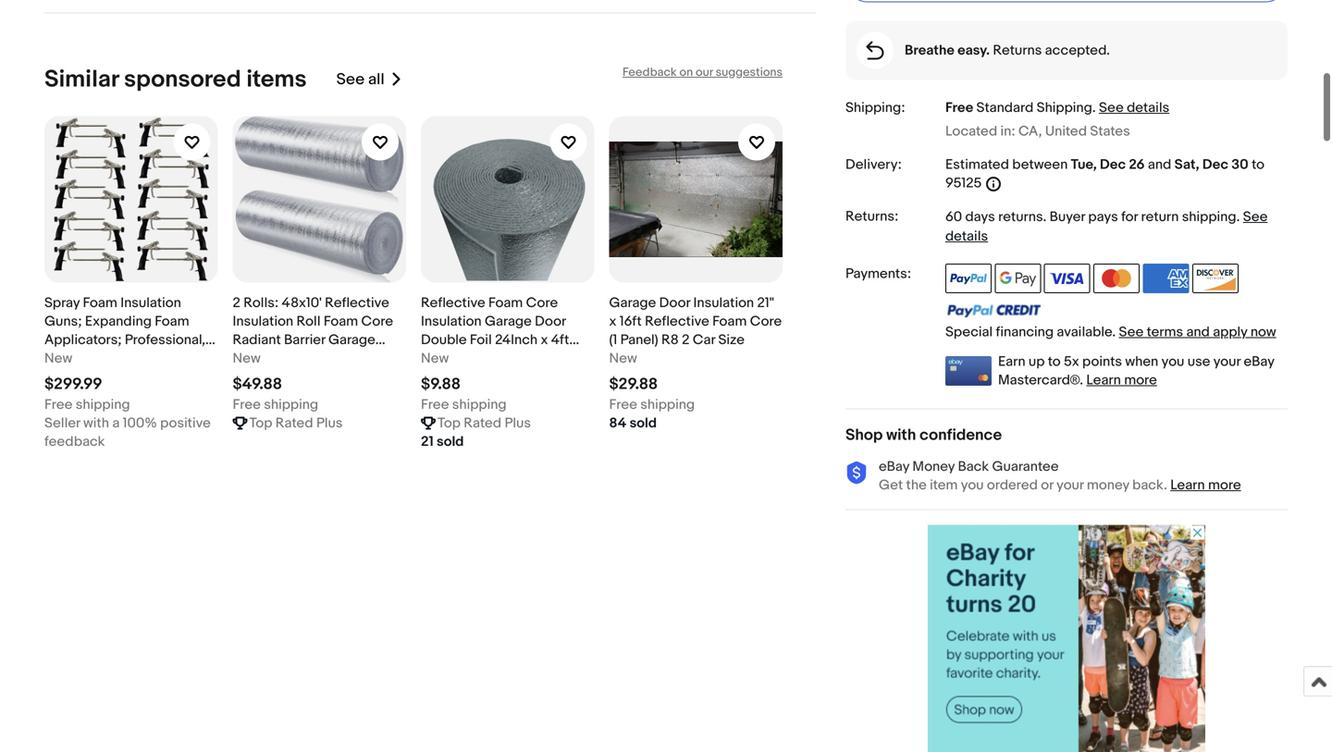 Task type: locate. For each thing, give the bounding box(es) containing it.
ebay mastercard image
[[945, 356, 992, 386]]

1 vertical spatial r8
[[448, 350, 465, 367]]

1 horizontal spatial r8
[[661, 332, 679, 348]]

learn more right back.
[[1170, 477, 1241, 493]]

2 vertical spatial door
[[233, 350, 264, 367]]

$49.88 text field
[[233, 375, 282, 394]]

your right or
[[1057, 477, 1084, 493]]

top rated plus text field up 21 sold
[[438, 414, 531, 433]]

learn for leftmost 'learn more' 'link'
[[1086, 372, 1121, 389]]

1 horizontal spatial .
[[1092, 100, 1096, 116]]

with details__icon image
[[866, 41, 884, 60], [846, 462, 868, 485]]

2 horizontal spatial reflective
[[645, 313, 709, 330]]

see all
[[336, 70, 385, 89]]

confidence
[[920, 425, 1002, 445]]

1 horizontal spatial more
[[1208, 477, 1241, 493]]

free up seller
[[44, 397, 73, 413]]

free inside the new $9.88 free shipping
[[421, 397, 449, 413]]

1 horizontal spatial ebay
[[1244, 354, 1274, 370]]

see inside 'free standard shipping . see details located in: ca, united states'
[[1099, 100, 1124, 116]]

paypal credit image
[[945, 303, 1042, 318]]

26
[[1129, 156, 1145, 173]]

between
[[1012, 156, 1068, 173]]

to inside earn up to 5x points when you use your ebay mastercard®.
[[1048, 354, 1061, 370]]

see
[[336, 70, 365, 89], [1099, 100, 1124, 116], [1243, 209, 1268, 225], [1119, 324, 1144, 341]]

your
[[1213, 354, 1241, 370], [1057, 477, 1084, 493]]

shipping inside the new $49.88 free shipping
[[264, 397, 318, 413]]

2 horizontal spatial door
[[659, 295, 690, 311]]

4 free shipping text field from the left
[[609, 396, 695, 414]]

feedback on our suggestions link
[[623, 65, 783, 80]]

learn
[[1086, 372, 1121, 389], [1170, 477, 1205, 493]]

foam up size
[[712, 313, 747, 330]]

2 top rated plus from the left
[[438, 415, 531, 432]]

new text field down (1
[[609, 349, 637, 368]]

2 plus from the left
[[505, 415, 531, 432]]

0 vertical spatial your
[[1213, 354, 1241, 370]]

new text field up $299.99
[[44, 349, 72, 368]]

2 horizontal spatial core
[[750, 313, 782, 330]]

1 vertical spatial to
[[1048, 354, 1061, 370]]

0 horizontal spatial learn more link
[[1086, 372, 1157, 389]]

available.
[[1057, 324, 1116, 341]]

2 horizontal spatial garage
[[609, 295, 656, 311]]

shipping inside the new $9.88 free shipping
[[452, 397, 507, 413]]

2 left rolls:
[[233, 295, 240, 311]]

insulation
[[120, 295, 181, 311], [693, 295, 754, 311], [233, 313, 293, 330], [421, 313, 482, 330]]

shipping inside garage door insulation  21" x 16ft reflective foam core (1 panel) r8 2 car size new $29.88 free shipping 84 sold
[[640, 397, 695, 413]]

details
[[1127, 100, 1170, 116], [945, 228, 988, 245]]

r8 right panel)
[[661, 332, 679, 348]]

0 vertical spatial door
[[659, 295, 690, 311]]

rated up 21 sold
[[464, 415, 502, 432]]

sold
[[630, 415, 657, 432], [437, 434, 464, 450]]

x left 4ft on the left
[[541, 332, 548, 348]]

sat,
[[1175, 156, 1199, 173]]

1 horizontal spatial details
[[1127, 100, 1170, 116]]

with right "shop"
[[886, 425, 916, 445]]

0 vertical spatial 2
[[233, 295, 240, 311]]

or
[[1041, 477, 1053, 493]]

with inside new $299.99 free shipping seller with a 100% positive feedback
[[83, 415, 109, 432]]

0 horizontal spatial your
[[1057, 477, 1084, 493]]

guns;
[[44, 313, 82, 330]]

back
[[958, 458, 989, 475]]

top rated plus text field for $9.88
[[438, 414, 531, 433]]

0 vertical spatial with details__icon image
[[866, 41, 884, 60]]

1 vertical spatial you
[[961, 477, 984, 493]]

learn more for bottom 'learn more' 'link'
[[1170, 477, 1241, 493]]

3 new text field from the left
[[609, 349, 637, 368]]

to
[[1252, 156, 1265, 173], [1048, 354, 1061, 370]]

1 top rated plus text field from the left
[[249, 414, 343, 433]]

insulation up double
[[421, 313, 482, 330]]

garage up 16ft on the top of the page
[[609, 295, 656, 311]]

learn down the points
[[1086, 372, 1121, 389]]

special financing available. see terms and apply now
[[945, 324, 1276, 341]]

1 free shipping text field from the left
[[44, 396, 130, 414]]

new text field for $9.88
[[421, 349, 449, 368]]

1 vertical spatial garage
[[485, 313, 532, 330]]

shipping for $299.99
[[76, 397, 130, 413]]

free shipping text field down $49.88
[[233, 396, 318, 414]]

1 horizontal spatial x
[[609, 313, 616, 330]]

free inside garage door insulation  21" x 16ft reflective foam core (1 panel) r8 2 car size new $29.88 free shipping 84 sold
[[609, 397, 637, 413]]

0 vertical spatial x
[[609, 313, 616, 330]]

top rated plus down the new $49.88 free shipping
[[249, 415, 343, 432]]

1 top from the left
[[249, 415, 272, 432]]

more right back.
[[1208, 477, 1241, 493]]

1 horizontal spatial learn more link
[[1170, 477, 1241, 493]]

tue,
[[1071, 156, 1097, 173]]

see up when
[[1119, 324, 1144, 341]]

. left buyer
[[1043, 209, 1047, 225]]

r8 inside garage door insulation  21" x 16ft reflective foam core (1 panel) r8 2 car size new $29.88 free shipping 84 sold
[[661, 332, 679, 348]]

1 vertical spatial more
[[1208, 477, 1241, 493]]

$299.99 text field
[[44, 375, 102, 394]]

1 vertical spatial learn more
[[1170, 477, 1241, 493]]

0 vertical spatial learn more link
[[1086, 372, 1157, 389]]

2 top from the left
[[438, 415, 461, 432]]

insulation up expanding
[[120, 295, 181, 311]]

1 dec from the left
[[1100, 156, 1126, 173]]

feedback
[[44, 434, 105, 450]]

free up located
[[945, 100, 973, 116]]

0 horizontal spatial dec
[[1100, 156, 1126, 173]]

0 vertical spatial and
[[1148, 156, 1171, 173]]

plus down the new $9.88 free shipping
[[505, 415, 531, 432]]

plus down the new $49.88 free shipping
[[316, 415, 343, 432]]

learn more for leftmost 'learn more' 'link'
[[1086, 372, 1157, 389]]

new down double
[[421, 350, 449, 367]]

0 horizontal spatial plus
[[316, 415, 343, 432]]

1 vertical spatial with details__icon image
[[846, 462, 868, 485]]

special
[[945, 324, 993, 341]]

reflective inside garage door insulation  21" x 16ft reflective foam core (1 panel) r8 2 car size new $29.88 free shipping 84 sold
[[645, 313, 709, 330]]

more
[[1124, 372, 1157, 389], [1208, 477, 1241, 493]]

roll down double
[[421, 350, 445, 367]]

0 horizontal spatial more
[[1124, 372, 1157, 389]]

0 horizontal spatial new text field
[[44, 349, 72, 368]]

item
[[930, 477, 958, 493]]

our
[[696, 65, 713, 80]]

new inside the new $9.88 free shipping
[[421, 350, 449, 367]]

similar
[[44, 65, 119, 94]]

ebay up get on the right bottom of page
[[879, 458, 909, 475]]

accepted.
[[1045, 42, 1110, 59]]

free for $9.88
[[421, 397, 449, 413]]

rated for $49.88
[[275, 415, 313, 432]]

learn more down the points
[[1086, 372, 1157, 389]]

top down $49.88 text box
[[249, 415, 272, 432]]

reflective up double
[[421, 295, 485, 311]]

1 horizontal spatial rated
[[464, 415, 502, 432]]

top rated plus text field down the new $49.88 free shipping
[[249, 414, 343, 433]]

rated down the new $49.88 free shipping
[[275, 415, 313, 432]]

1 vertical spatial learn
[[1170, 477, 1205, 493]]

0 vertical spatial details
[[1127, 100, 1170, 116]]

with
[[83, 415, 109, 432], [886, 425, 916, 445]]

see down "30"
[[1243, 209, 1268, 225]]

0 horizontal spatial top rated plus
[[249, 415, 343, 432]]

free down $49.88 text box
[[233, 397, 261, 413]]

to right "30"
[[1252, 156, 1265, 173]]

new inside new $299.99 free shipping seller with a 100% positive feedback
[[44, 350, 72, 367]]

reflective
[[325, 295, 389, 311], [421, 295, 485, 311], [645, 313, 709, 330]]

1 horizontal spatial sold
[[630, 415, 657, 432]]

r8 inside reflective foam core insulation garage door double foil 24inch x 4ft roll r8
[[448, 350, 465, 367]]

1 vertical spatial details
[[945, 228, 988, 245]]

learn more
[[1086, 372, 1157, 389], [1170, 477, 1241, 493]]

0 horizontal spatial learn more
[[1086, 372, 1157, 389]]

with details__icon image left get on the right bottom of page
[[846, 462, 868, 485]]

0 horizontal spatial learn
[[1086, 372, 1121, 389]]

dec left '26'
[[1100, 156, 1126, 173]]

2 horizontal spatial .
[[1236, 209, 1240, 225]]

. inside 'free standard shipping . see details located in: ca, united states'
[[1092, 100, 1096, 116]]

reflective right 48x10' at the left of page
[[325, 295, 389, 311]]

shipping down $49.88
[[264, 397, 318, 413]]

to left 5x at top right
[[1048, 354, 1061, 370]]

0 horizontal spatial and
[[1148, 156, 1171, 173]]

0 horizontal spatial .
[[1043, 209, 1047, 225]]

to inside estimated between tue, dec 26 and sat, dec 30 to 95125
[[1252, 156, 1265, 173]]

1 vertical spatial x
[[541, 332, 548, 348]]

. down "30"
[[1236, 209, 1240, 225]]

1 horizontal spatial to
[[1252, 156, 1265, 173]]

. for shipping
[[1092, 100, 1096, 116]]

your right use
[[1213, 354, 1241, 370]]

more down when
[[1124, 372, 1157, 389]]

learn right back.
[[1170, 477, 1205, 493]]

21"
[[757, 295, 774, 311]]

all
[[368, 70, 385, 89]]

New text field
[[44, 349, 72, 368], [421, 349, 449, 368], [609, 349, 637, 368]]

1 horizontal spatial plus
[[505, 415, 531, 432]]

1 top rated plus from the left
[[249, 415, 343, 432]]

and right '26'
[[1148, 156, 1171, 173]]

0 horizontal spatial garage
[[328, 332, 375, 348]]

with left a
[[83, 415, 109, 432]]

4 new from the left
[[609, 350, 637, 367]]

rolls:
[[244, 295, 279, 311]]

foam up barrier in the left of the page
[[324, 313, 358, 330]]

reuseable
[[44, 350, 111, 367]]

1 horizontal spatial roll
[[421, 350, 445, 367]]

top for $49.88
[[249, 415, 272, 432]]

3 new from the left
[[421, 350, 449, 367]]

reflective inside reflective foam core insulation garage door double foil 24inch x 4ft roll r8
[[421, 295, 485, 311]]

ebay down now
[[1244, 354, 1274, 370]]

shipping up a
[[76, 397, 130, 413]]

0 vertical spatial garage
[[609, 295, 656, 311]]

1 horizontal spatial dec
[[1203, 156, 1228, 173]]

$29.88 text field
[[609, 375, 658, 394]]

1 horizontal spatial top
[[438, 415, 461, 432]]

see left all
[[336, 70, 365, 89]]

r8
[[661, 332, 679, 348], [448, 350, 465, 367]]

sold right 84
[[630, 415, 657, 432]]

0 vertical spatial learn
[[1086, 372, 1121, 389]]

0 horizontal spatial 2
[[233, 295, 240, 311]]

1 new from the left
[[44, 350, 72, 367]]

foam up "24inch"
[[488, 295, 523, 311]]

x inside reflective foam core insulation garage door double foil 24inch x 4ft roll r8
[[541, 332, 548, 348]]

free up 84
[[609, 397, 637, 413]]

feedback on our suggestions
[[623, 65, 783, 80]]

with details__icon image left breathe
[[866, 41, 884, 60]]

new up $299.99
[[44, 350, 72, 367]]

details up states
[[1127, 100, 1170, 116]]

garage inside garage door insulation  21" x 16ft reflective foam core (1 panel) r8 2 car size new $29.88 free shipping 84 sold
[[609, 295, 656, 311]]

rated for $9.88
[[464, 415, 502, 432]]

2 horizontal spatial new text field
[[609, 349, 637, 368]]

free shipping text field down $9.88 text field
[[421, 396, 507, 414]]

shipping inside new $299.99 free shipping seller with a 100% positive feedback
[[76, 397, 130, 413]]

google pay image
[[995, 264, 1041, 293]]

see up states
[[1099, 100, 1124, 116]]

garage inside reflective foam core insulation garage door double foil 24inch x 4ft roll r8
[[485, 313, 532, 330]]

1 horizontal spatial learn
[[1170, 477, 1205, 493]]

0 horizontal spatial x
[[541, 332, 548, 348]]

2 free shipping text field from the left
[[233, 396, 318, 414]]

roll up barrier in the left of the page
[[296, 313, 321, 330]]

positive
[[160, 415, 211, 432]]

0 horizontal spatial door
[[233, 350, 264, 367]]

0 vertical spatial r8
[[661, 332, 679, 348]]

1 vertical spatial door
[[535, 313, 566, 330]]

0 horizontal spatial roll
[[296, 313, 321, 330]]

you down "back"
[[961, 477, 984, 493]]

garage right barrier in the left of the page
[[328, 332, 375, 348]]

get the item you ordered or your money back.
[[879, 477, 1167, 493]]

100%
[[123, 415, 157, 432]]

1 horizontal spatial new text field
[[421, 349, 449, 368]]

insulation up size
[[693, 295, 754, 311]]

breathe
[[905, 42, 955, 59]]

new inside the new $49.88 free shipping
[[233, 350, 261, 367]]

0 horizontal spatial top
[[249, 415, 272, 432]]

Top Rated Plus text field
[[249, 414, 343, 433], [438, 414, 531, 433]]

you left use
[[1162, 354, 1184, 370]]

free for $49.88
[[233, 397, 261, 413]]

0 vertical spatial learn more
[[1086, 372, 1157, 389]]

top
[[249, 415, 272, 432], [438, 415, 461, 432]]

0 horizontal spatial r8
[[448, 350, 465, 367]]

dec left "30"
[[1203, 156, 1228, 173]]

sold right 21
[[437, 434, 464, 450]]

top up 21 sold text box
[[438, 415, 461, 432]]

reflective up car
[[645, 313, 709, 330]]

free shipping text field down $299.99
[[44, 396, 130, 414]]

1 new text field from the left
[[44, 349, 72, 368]]

0 vertical spatial to
[[1252, 156, 1265, 173]]

free shipping text field for $299.99
[[44, 396, 130, 414]]

ca,
[[1019, 123, 1042, 140]]

1 vertical spatial sold
[[437, 434, 464, 450]]

. up states
[[1092, 100, 1096, 116]]

see details link
[[1099, 100, 1170, 116], [945, 209, 1268, 245]]

0 vertical spatial sold
[[630, 415, 657, 432]]

double
[[421, 332, 467, 348]]

new text field for $299.99
[[44, 349, 72, 368]]

. for returns
[[1043, 209, 1047, 225]]

1 vertical spatial see details link
[[945, 209, 1268, 245]]

ebay money back guarantee
[[879, 458, 1059, 475]]

ebay
[[1244, 354, 1274, 370], [879, 458, 909, 475]]

60
[[945, 209, 962, 225]]

1 horizontal spatial and
[[1186, 324, 1210, 341]]

door inside reflective foam core insulation garage door double foil 24inch x 4ft roll r8
[[535, 313, 566, 330]]

and for terms
[[1186, 324, 1210, 341]]

1 horizontal spatial door
[[535, 313, 566, 330]]

mastercard®.
[[998, 372, 1083, 389]]

roll
[[296, 313, 321, 330], [421, 350, 445, 367]]

2 top rated plus text field from the left
[[438, 414, 531, 433]]

new $9.88 free shipping
[[421, 350, 507, 413]]

1 horizontal spatial learn more
[[1170, 477, 1241, 493]]

top rated plus up 21 sold
[[438, 415, 531, 432]]

free shipping text field for $49.88
[[233, 396, 318, 414]]

1 horizontal spatial top rated plus text field
[[438, 414, 531, 433]]

sold inside garage door insulation  21" x 16ft reflective foam core (1 panel) r8 2 car size new $29.88 free shipping 84 sold
[[630, 415, 657, 432]]

foam
[[83, 295, 117, 311], [488, 295, 523, 311], [155, 313, 189, 330], [324, 313, 358, 330], [712, 313, 747, 330]]

2
[[233, 295, 240, 311], [682, 332, 690, 348]]

insulation inside reflective foam core insulation garage door double foil 24inch x 4ft roll r8
[[421, 313, 482, 330]]

2 vertical spatial garage
[[328, 332, 375, 348]]

foil
[[470, 332, 492, 348]]

0 horizontal spatial to
[[1048, 354, 1061, 370]]

1 plus from the left
[[316, 415, 343, 432]]

and inside estimated between tue, dec 26 and sat, dec 30 to 95125
[[1148, 156, 1171, 173]]

new down radiant
[[233, 350, 261, 367]]

0 horizontal spatial rated
[[275, 415, 313, 432]]

0 vertical spatial ebay
[[1244, 354, 1274, 370]]

1 horizontal spatial top rated plus
[[438, 415, 531, 432]]

insulation down rolls:
[[233, 313, 293, 330]]

1 vertical spatial roll
[[421, 350, 445, 367]]

details down 60
[[945, 228, 988, 245]]

learn more link right back.
[[1170, 477, 1241, 493]]

free inside new $299.99 free shipping seller with a 100% positive feedback
[[44, 397, 73, 413]]

x left 16ft on the top of the page
[[609, 313, 616, 330]]

and up use
[[1186, 324, 1210, 341]]

free shipping text field down $29.88 text field
[[609, 396, 695, 414]]

0 horizontal spatial sold
[[437, 434, 464, 450]]

2 left car
[[682, 332, 690, 348]]

return
[[1141, 209, 1179, 225]]

foam inside reflective foam core insulation garage door double foil 24inch x 4ft roll r8
[[488, 295, 523, 311]]

0 horizontal spatial details
[[945, 228, 988, 245]]

core inside reflective foam core insulation garage door double foil 24inch x 4ft roll r8
[[526, 295, 558, 311]]

shipping down $9.88 text field
[[452, 397, 507, 413]]

$29.88
[[609, 375, 658, 394]]

1 horizontal spatial reflective
[[421, 295, 485, 311]]

0 vertical spatial more
[[1124, 372, 1157, 389]]

new for $49.88
[[233, 350, 261, 367]]

top rated plus
[[249, 415, 343, 432], [438, 415, 531, 432]]

3 free shipping text field from the left
[[421, 396, 507, 414]]

guarantee
[[992, 458, 1059, 475]]

foam up the "professional,"
[[155, 313, 189, 330]]

2 new from the left
[[233, 350, 261, 367]]

95125
[[945, 175, 982, 192]]

free inside 'free standard shipping . see details located in: ca, united states'
[[945, 100, 973, 116]]

Free shipping text field
[[44, 396, 130, 414], [233, 396, 318, 414], [421, 396, 507, 414], [609, 396, 695, 414]]

radiant
[[233, 332, 281, 348]]

garage up "24inch"
[[485, 313, 532, 330]]

new text field down double
[[421, 349, 449, 368]]

0 horizontal spatial core
[[361, 313, 393, 330]]

84 sold text field
[[609, 414, 657, 433]]

free inside the new $49.88 free shipping
[[233, 397, 261, 413]]

free shipping text field for $9.88
[[421, 396, 507, 414]]

1 vertical spatial 2
[[682, 332, 690, 348]]

1 horizontal spatial 2
[[682, 332, 690, 348]]

2 rolls: 48x10' reflective insulation roll foam core radiant barrier garage door
[[233, 295, 393, 367]]

new down (1
[[609, 350, 637, 367]]

0 vertical spatial you
[[1162, 354, 1184, 370]]

2 rated from the left
[[464, 415, 502, 432]]

1 horizontal spatial you
[[1162, 354, 1184, 370]]

free down $9.88 text field
[[421, 397, 449, 413]]

sold inside text box
[[437, 434, 464, 450]]

$9.88 text field
[[421, 375, 461, 394]]

0 vertical spatial roll
[[296, 313, 321, 330]]

applicators;
[[44, 332, 122, 348]]

1 rated from the left
[[275, 415, 313, 432]]

r8 down double
[[448, 350, 465, 367]]

suggestions
[[716, 65, 783, 80]]

you inside earn up to 5x points when you use your ebay mastercard®.
[[1162, 354, 1184, 370]]

garage
[[609, 295, 656, 311], [485, 313, 532, 330], [328, 332, 375, 348]]

door inside 2 rolls: 48x10' reflective insulation roll foam core radiant barrier garage door
[[233, 350, 264, 367]]

0 horizontal spatial reflective
[[325, 295, 389, 311]]

1 horizontal spatial garage
[[485, 313, 532, 330]]

new $49.88 free shipping
[[233, 350, 318, 413]]

1 horizontal spatial with
[[886, 425, 916, 445]]

1 horizontal spatial your
[[1213, 354, 1241, 370]]

when
[[1125, 354, 1158, 370]]

0 horizontal spatial you
[[961, 477, 984, 493]]

shipping
[[1182, 209, 1236, 225], [76, 397, 130, 413], [264, 397, 318, 413], [452, 397, 507, 413], [640, 397, 695, 413]]

0 horizontal spatial ebay
[[879, 458, 909, 475]]

1 vertical spatial and
[[1186, 324, 1210, 341]]

0 horizontal spatial with
[[83, 415, 109, 432]]

2 new text field from the left
[[421, 349, 449, 368]]

learn more link down the points
[[1086, 372, 1157, 389]]

shipping up 84 sold text box
[[640, 397, 695, 413]]

See all text field
[[336, 70, 385, 89]]



Task type: describe. For each thing, give the bounding box(es) containing it.
your inside earn up to 5x points when you use your ebay mastercard®.
[[1213, 354, 1241, 370]]

shipping for $9.88
[[452, 397, 507, 413]]

0 vertical spatial see details link
[[1099, 100, 1170, 116]]

free for $299.99
[[44, 397, 73, 413]]

more for leftmost 'learn more' 'link'
[[1124, 372, 1157, 389]]

visa image
[[1044, 264, 1090, 293]]

learn for bottom 'learn more' 'link'
[[1170, 477, 1205, 493]]

ebay inside earn up to 5x points when you use your ebay mastercard®.
[[1244, 354, 1274, 370]]

similar sponsored items
[[44, 65, 307, 94]]

back.
[[1132, 477, 1167, 493]]

estimated between tue, dec 26 and sat, dec 30 to 95125
[[945, 156, 1265, 192]]

returns:
[[846, 208, 898, 225]]

and for 26
[[1148, 156, 1171, 173]]

breathe easy. returns accepted.
[[905, 42, 1110, 59]]

48x10'
[[282, 295, 322, 311]]

use
[[1188, 354, 1210, 370]]

a
[[112, 415, 120, 432]]

in:
[[1001, 123, 1015, 140]]

seller
[[44, 415, 80, 432]]

21 sold text field
[[421, 433, 464, 451]]

up
[[1029, 354, 1045, 370]]

top rated plus for $9.88
[[438, 415, 531, 432]]

see all link
[[336, 65, 403, 94]]

returns
[[998, 209, 1043, 225]]

reflective foam core insulation garage door double foil 24inch x 4ft roll r8
[[421, 295, 569, 367]]

2 inside garage door insulation  21" x 16ft reflective foam core (1 panel) r8 2 car size new $29.88 free shipping 84 sold
[[682, 332, 690, 348]]

1 vertical spatial learn more link
[[1170, 477, 1241, 493]]

foam inside 2 rolls: 48x10' reflective insulation roll foam core radiant barrier garage door
[[324, 313, 358, 330]]

$49.88
[[233, 375, 282, 394]]

30
[[1232, 156, 1249, 173]]

core inside 2 rolls: 48x10' reflective insulation roll foam core radiant barrier garage door
[[361, 313, 393, 330]]

states
[[1090, 123, 1130, 140]]

plus for $9.88
[[505, 415, 531, 432]]

insulation inside spray foam insulation guns; expanding foam applicators; professional, reuseable
[[120, 295, 181, 311]]

shipping
[[1037, 100, 1092, 116]]

see inside the see details
[[1243, 209, 1268, 225]]

more for bottom 'learn more' 'link'
[[1208, 477, 1241, 493]]

foam inside garage door insulation  21" x 16ft reflective foam core (1 panel) r8 2 car size new $29.88 free shipping 84 sold
[[712, 313, 747, 330]]

see terms and apply now link
[[1119, 324, 1276, 341]]

american express image
[[1143, 264, 1189, 293]]

top rated plus for $49.88
[[249, 415, 343, 432]]

2 inside 2 rolls: 48x10' reflective insulation roll foam core radiant barrier garage door
[[233, 295, 240, 311]]

21 sold
[[421, 434, 464, 450]]

new $299.99 free shipping seller with a 100% positive feedback
[[44, 350, 214, 450]]

terms
[[1147, 324, 1183, 341]]

with details__icon image for ebay money back guarantee
[[846, 462, 868, 485]]

2 dec from the left
[[1203, 156, 1228, 173]]

New text field
[[233, 349, 261, 368]]

the
[[906, 477, 927, 493]]

ordered
[[987, 477, 1038, 493]]

84
[[609, 415, 627, 432]]

1 vertical spatial your
[[1057, 477, 1084, 493]]

garage inside 2 rolls: 48x10' reflective insulation roll foam core radiant barrier garage door
[[328, 332, 375, 348]]

$299.99
[[44, 375, 102, 394]]

details inside the see details
[[945, 228, 988, 245]]

payments:
[[846, 266, 911, 282]]

core inside garage door insulation  21" x 16ft reflective foam core (1 panel) r8 2 car size new $29.88 free shipping 84 sold
[[750, 313, 782, 330]]

professional,
[[125, 332, 205, 348]]

for
[[1121, 209, 1138, 225]]

pays
[[1088, 209, 1118, 225]]

roll inside 2 rolls: 48x10' reflective insulation roll foam core radiant barrier garage door
[[296, 313, 321, 330]]

easy.
[[958, 42, 990, 59]]

new inside garage door insulation  21" x 16ft reflective foam core (1 panel) r8 2 car size new $29.88 free shipping 84 sold
[[609, 350, 637, 367]]

insulation inside 2 rolls: 48x10' reflective insulation roll foam core radiant barrier garage door
[[233, 313, 293, 330]]

roll inside reflective foam core insulation garage door double foil 24inch x 4ft roll r8
[[421, 350, 445, 367]]

door inside garage door insulation  21" x 16ft reflective foam core (1 panel) r8 2 car size new $29.88 free shipping 84 sold
[[659, 295, 690, 311]]

24inch
[[495, 332, 538, 348]]

with details__icon image for breathe easy.
[[866, 41, 884, 60]]

insulation inside garage door insulation  21" x 16ft reflective foam core (1 panel) r8 2 car size new $29.88 free shipping 84 sold
[[693, 295, 754, 311]]

4ft
[[551, 332, 569, 348]]

points
[[1082, 354, 1122, 370]]

garage door insulation  21" x 16ft reflective foam core (1 panel) r8 2 car size new $29.88 free shipping 84 sold
[[609, 295, 782, 432]]

paypal image
[[945, 264, 992, 293]]

barrier
[[284, 332, 325, 348]]

on
[[679, 65, 693, 80]]

new for $9.88
[[421, 350, 449, 367]]

x inside garage door insulation  21" x 16ft reflective foam core (1 panel) r8 2 car size new $29.88 free shipping 84 sold
[[609, 313, 616, 330]]

60 days returns . buyer pays for return shipping .
[[945, 209, 1243, 225]]

$9.88
[[421, 375, 461, 394]]

buyer
[[1050, 209, 1085, 225]]

standard
[[976, 100, 1034, 116]]

returns
[[993, 42, 1042, 59]]

items
[[246, 65, 307, 94]]

shop with confidence
[[846, 425, 1002, 445]]

size
[[718, 332, 745, 348]]

get
[[879, 477, 903, 493]]

estimated
[[945, 156, 1009, 173]]

now
[[1251, 324, 1276, 341]]

shop
[[846, 425, 883, 445]]

sponsored
[[124, 65, 241, 94]]

master card image
[[1094, 264, 1140, 293]]

free shipping text field for $29.88
[[609, 396, 695, 414]]

(1
[[609, 332, 617, 348]]

Seller with a 100% positive feedback text field
[[44, 414, 218, 451]]

financing
[[996, 324, 1054, 341]]

see details
[[945, 209, 1268, 245]]

united
[[1045, 123, 1087, 140]]

expanding
[[85, 313, 152, 330]]

shipping right return
[[1182, 209, 1236, 225]]

spray foam insulation guns; expanding foam applicators; professional, reuseable
[[44, 295, 205, 367]]

advertisement region
[[928, 525, 1205, 752]]

earn up to 5x points when you use your ebay mastercard®.
[[998, 354, 1274, 389]]

5x
[[1064, 354, 1079, 370]]

discover image
[[1192, 264, 1239, 293]]

shipping for $49.88
[[264, 397, 318, 413]]

located
[[945, 123, 997, 140]]

foam up expanding
[[83, 295, 117, 311]]

details inside 'free standard shipping . see details located in: ca, united states'
[[1127, 100, 1170, 116]]

plus for $49.88
[[316, 415, 343, 432]]

delivery:
[[846, 156, 902, 173]]

free standard shipping . see details located in: ca, united states
[[945, 100, 1170, 140]]

top rated plus text field for $49.88
[[249, 414, 343, 433]]

shipping:
[[846, 100, 905, 116]]

new text field for $29.88
[[609, 349, 637, 368]]

panel)
[[620, 332, 658, 348]]

reflective inside 2 rolls: 48x10' reflective insulation roll foam core radiant barrier garage door
[[325, 295, 389, 311]]

money
[[913, 458, 955, 475]]

1 vertical spatial ebay
[[879, 458, 909, 475]]

new for $299.99
[[44, 350, 72, 367]]

top for $9.88
[[438, 415, 461, 432]]

16ft
[[620, 313, 642, 330]]



Task type: vqa. For each thing, say whether or not it's contained in the screenshot.
Rolex Submariner Date 16613 Unpolish Patina Dial 40Mm Steel & Yellow Gold Watch
no



